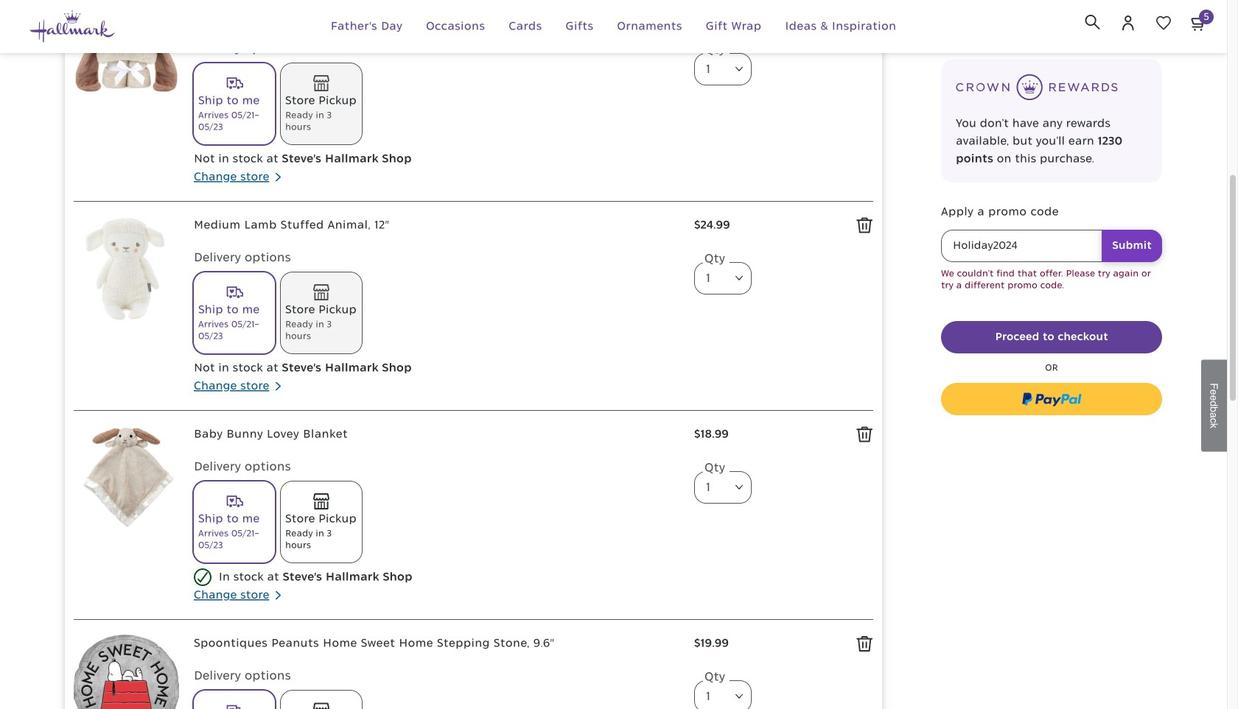 Task type: locate. For each thing, give the bounding box(es) containing it.
option group for baby bunny lovey blanket, , large image
[[194, 482, 679, 569]]

None search field
[[1076, 5, 1109, 38]]

option group for "baby bunny hooded blanket with pockets, , large" image
[[194, 63, 679, 150]]

None text field
[[941, 230, 1162, 263]]

delivery options element for 'medium lamb stuffed animal, 12", , large' image
[[194, 249, 679, 359]]

cart actions element
[[941, 321, 1162, 416]]

3 delivery options element from the top
[[194, 458, 679, 569]]

alert
[[941, 268, 1162, 292]]

2 delivery options element from the top
[[194, 249, 679, 359]]

2 option group from the top
[[194, 273, 679, 359]]

None radio
[[194, 273, 275, 354], [281, 273, 362, 354], [281, 482, 362, 563], [194, 691, 275, 710], [281, 691, 362, 710], [194, 273, 275, 354], [281, 273, 362, 354], [281, 482, 362, 563], [194, 691, 275, 710], [281, 691, 362, 710]]

3 option group from the top
[[194, 482, 679, 569]]

1 delivery options element from the top
[[194, 40, 679, 150]]

remove spoontiques peanuts home sweet home stepping stone, 9.6" image
[[856, 636, 873, 653]]

4 delivery options element from the top
[[194, 668, 679, 710]]

1 option group from the top
[[194, 63, 679, 150]]

None radio
[[194, 63, 275, 144], [281, 63, 362, 144], [194, 482, 275, 563], [194, 63, 275, 144], [281, 63, 362, 144], [194, 482, 275, 563]]

option group
[[194, 63, 679, 150], [194, 273, 679, 359], [194, 482, 679, 569], [194, 691, 679, 710]]

delivery options element
[[194, 40, 679, 150], [194, 249, 679, 359], [194, 458, 679, 569], [194, 668, 679, 710]]

delivery options element for "baby bunny hooded blanket with pockets, , large" image
[[194, 40, 679, 150]]

medium lamb stuffed animal, 12", , large image
[[74, 217, 179, 322]]

remove baby bunny lovey blanket image
[[856, 426, 873, 443]]



Task type: describe. For each thing, give the bounding box(es) containing it.
crown rewards element
[[941, 59, 1162, 183]]

my account dropdown menu image
[[1119, 14, 1137, 32]]

main menu. menu bar
[[234, 0, 993, 53]]

4 option group from the top
[[194, 691, 679, 710]]

remove baby bunny hooded blanket with pockets image
[[856, 8, 873, 25]]

search image
[[1085, 14, 1100, 30]]

baby bunny lovey blanket, , large image
[[74, 426, 179, 531]]

delivery options element for baby bunny lovey blanket, , large image
[[194, 458, 679, 569]]

option group for 'medium lamb stuffed animal, 12", , large' image
[[194, 273, 679, 359]]

spoontiques peanuts home sweet home stepping stone, 9.6", , large image
[[74, 635, 179, 710]]

hallmark logo image
[[29, 10, 115, 43]]

remove medium lamb stuffed animal, 12" image
[[856, 217, 873, 234]]

baby bunny hooded blanket with pockets, , large image
[[74, 7, 179, 113]]



Task type: vqa. For each thing, say whether or not it's contained in the screenshot.
Shop the bug 'link'
no



